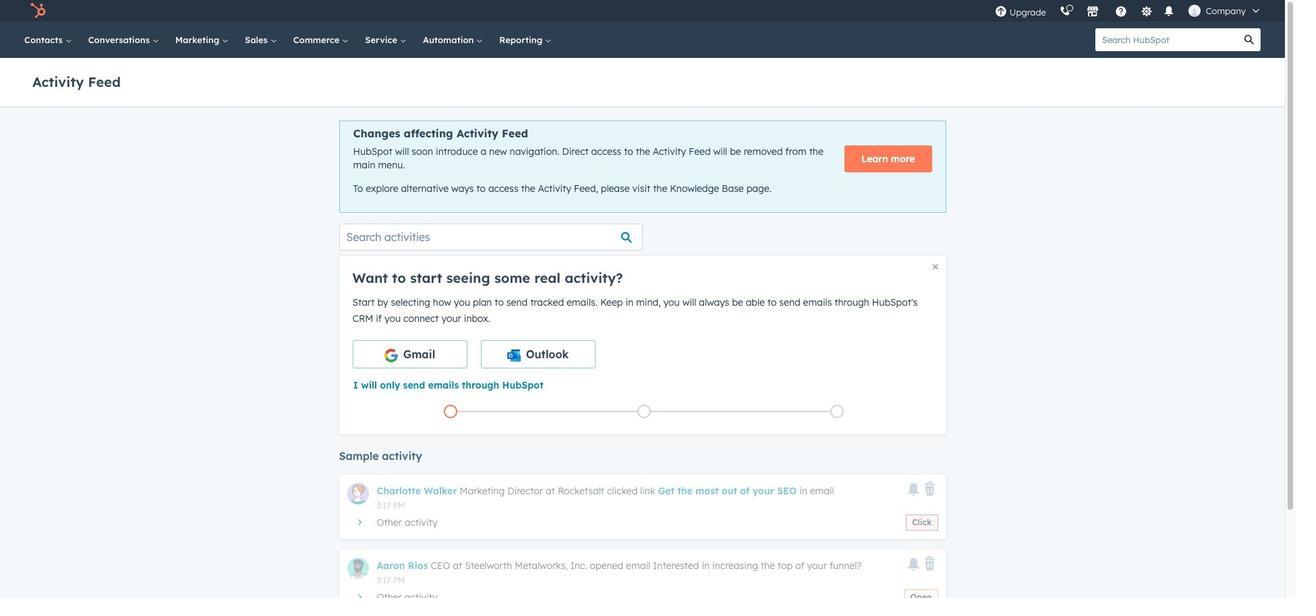 Task type: locate. For each thing, give the bounding box(es) containing it.
None checkbox
[[352, 340, 467, 369]]

menu
[[988, 0, 1269, 22]]

Search HubSpot search field
[[1095, 28, 1238, 51]]

list
[[354, 403, 934, 421]]

None checkbox
[[481, 340, 595, 369]]



Task type: vqa. For each thing, say whether or not it's contained in the screenshot.
option
yes



Task type: describe. For each thing, give the bounding box(es) containing it.
onboarding.steps.sendtrackedemailingmail.title image
[[640, 409, 647, 416]]

jacob simon image
[[1188, 5, 1200, 17]]

Search activities search field
[[339, 224, 642, 251]]

onboarding.steps.finalstep.title image
[[834, 409, 841, 416]]

marketplaces image
[[1086, 6, 1099, 18]]

close image
[[933, 264, 938, 270]]



